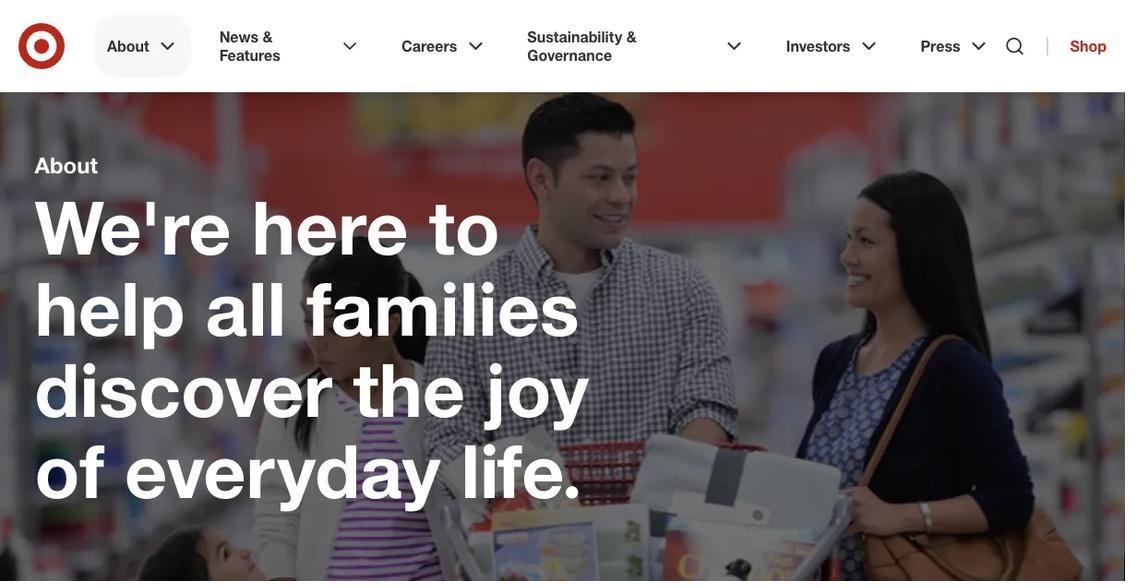 Task type: vqa. For each thing, say whether or not it's contained in the screenshot.
the right On
no



Task type: locate. For each thing, give the bounding box(es) containing it.
here
[[252, 182, 409, 272]]

& inside sustainability & governance
[[627, 28, 637, 46]]

everyday
[[125, 426, 441, 516]]

discover
[[35, 344, 333, 435]]

life.
[[461, 426, 583, 516]]

2 & from the left
[[627, 28, 637, 46]]

news & features
[[219, 28, 281, 64]]

&
[[263, 28, 273, 46], [627, 28, 637, 46]]

0 vertical spatial about
[[107, 37, 149, 55]]

1 & from the left
[[263, 28, 273, 46]]

sustainability & governance
[[528, 28, 637, 64]]

& right the sustainability
[[627, 28, 637, 46]]

1 vertical spatial about
[[35, 152, 98, 179]]

we're
[[35, 182, 231, 272]]

1 horizontal spatial about
[[107, 37, 149, 55]]

0 horizontal spatial &
[[263, 28, 273, 46]]

help
[[35, 263, 185, 353]]

about inside about we're here to help all families discover the joy of everyday life.
[[35, 152, 98, 179]]

about
[[107, 37, 149, 55], [35, 152, 98, 179]]

of
[[35, 426, 104, 516]]

& for sustainability
[[627, 28, 637, 46]]

1 horizontal spatial &
[[627, 28, 637, 46]]

governance
[[528, 46, 612, 64]]

& inside the news & features
[[263, 28, 273, 46]]

press
[[921, 37, 961, 55]]

features
[[219, 46, 281, 64]]

press link
[[908, 15, 1003, 78]]

investors link
[[774, 15, 893, 78]]

about for about
[[107, 37, 149, 55]]

careers link
[[389, 15, 500, 78]]

0 horizontal spatial about
[[35, 152, 98, 179]]

& up the features
[[263, 28, 273, 46]]

joy
[[486, 344, 589, 435]]

about inside "link"
[[107, 37, 149, 55]]



Task type: describe. For each thing, give the bounding box(es) containing it.
to
[[429, 182, 500, 272]]

sustainability & governance link
[[515, 15, 759, 78]]

investors
[[787, 37, 851, 55]]

all
[[206, 263, 287, 353]]

news
[[219, 28, 259, 46]]

about for about we're here to help all families discover the joy of everyday life.
[[35, 152, 98, 179]]

about link
[[94, 15, 192, 78]]

families
[[307, 263, 580, 353]]

news & features link
[[207, 15, 374, 78]]

shop link
[[1048, 37, 1107, 55]]

careers
[[402, 37, 457, 55]]

about we're here to help all families discover the joy of everyday life.
[[35, 152, 589, 516]]

& for news
[[263, 28, 273, 46]]

shop
[[1071, 37, 1107, 55]]

sustainability
[[528, 28, 623, 46]]

the
[[353, 344, 465, 435]]



